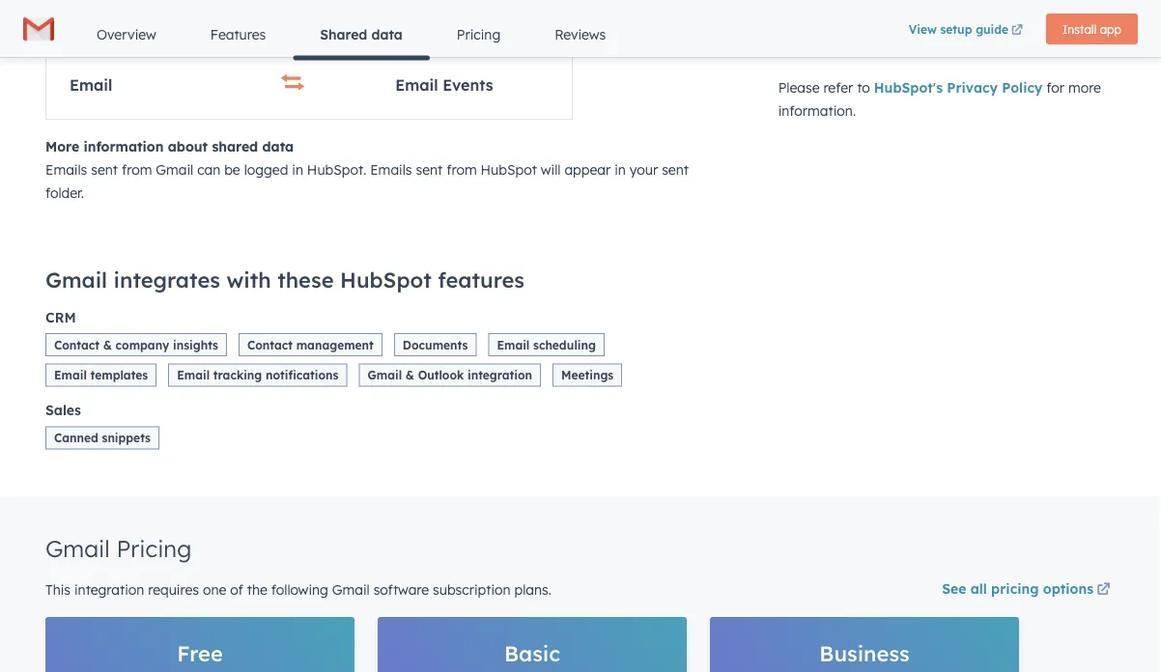 Task type: locate. For each thing, give the bounding box(es) containing it.
&
[[103, 338, 112, 352], [406, 368, 415, 383]]

gmail for gmail & outlook integration
[[368, 368, 402, 383]]

gmail for gmail integrates with these hubspot features
[[45, 267, 107, 293]]

gmail inside more information about shared data emails sent from gmail can be logged in hubspot. emails sent from hubspot will appear in your sent folder.
[[156, 161, 194, 178]]

hubspot's privacy policy link
[[875, 79, 1043, 96]]

sent right your
[[662, 161, 689, 178]]

1 horizontal spatial in
[[615, 161, 626, 178]]

to right "refer"
[[858, 79, 871, 96]]

2 link opens in a new window image from the top
[[1098, 584, 1111, 597]]

app
[[1101, 22, 1122, 36]]

these
[[278, 267, 334, 293]]

data
[[113, 23, 144, 38], [455, 23, 486, 38], [372, 26, 403, 43], [262, 138, 294, 155]]

sent down information
[[91, 161, 118, 178]]

and right aup
[[1041, 40, 1066, 57]]

well
[[875, 40, 899, 57]]

contact & company insights
[[54, 338, 218, 352]]

as
[[857, 40, 872, 57], [903, 40, 918, 57]]

integration,
[[1015, 0, 1088, 11]]

& left outlook
[[406, 368, 415, 383]]

0 horizontal spatial pricing
[[116, 534, 192, 563]]

refer
[[824, 79, 854, 96]]

& inside contact & company insights 'link'
[[103, 338, 112, 352]]

information
[[84, 138, 164, 155]]

0 horizontal spatial integration
[[74, 582, 144, 599]]

canned snippets
[[54, 431, 151, 446]]

to
[[799, 17, 812, 34], [843, 17, 856, 34], [858, 79, 871, 96]]

1 horizontal spatial to
[[843, 17, 856, 34]]

requires
[[148, 582, 199, 599]]

1 vertical spatial the
[[247, 582, 268, 599]]

plans.
[[515, 582, 552, 599]]

0 horizontal spatial in
[[292, 161, 303, 178]]

insights
[[173, 338, 218, 352]]

1 horizontal spatial with
[[910, 17, 937, 34]]

canned
[[54, 431, 98, 446]]

email
[[70, 75, 112, 94], [396, 75, 438, 94], [497, 338, 530, 352], [54, 368, 87, 383], [177, 368, 210, 383]]

contact down "crm"
[[54, 338, 100, 352]]

install app link
[[1047, 14, 1139, 44]]

email tracking notifications link
[[168, 364, 359, 391]]

to right up
[[799, 17, 812, 34]]

data for shared data
[[372, 26, 403, 43]]

email for email events
[[396, 75, 438, 94]]

1 in from the left
[[292, 161, 303, 178]]

your
[[630, 161, 658, 178]]

1 link opens in a new window image from the top
[[1098, 579, 1111, 602]]

this
[[988, 0, 1011, 11]]

pricing
[[992, 580, 1040, 597]]

hubspot data
[[396, 23, 486, 38]]

2 contact from the left
[[247, 338, 293, 352]]

0 horizontal spatial to
[[799, 17, 812, 34]]

link opens in a new window image
[[1098, 579, 1111, 602], [1098, 584, 1111, 597]]

to down the understand
[[843, 17, 856, 34]]

0 vertical spatial &
[[103, 338, 112, 352]]

email for email templates
[[54, 368, 87, 383]]

folder.
[[45, 185, 84, 201]]

pricing up 'requires' on the bottom
[[116, 534, 192, 563]]

email down gmail data
[[70, 75, 112, 94]]

1 horizontal spatial sent
[[416, 161, 443, 178]]

setup
[[941, 22, 973, 36]]

data flow
[[259, 23, 327, 38]]

shared
[[320, 26, 368, 43]]

features
[[438, 267, 525, 293]]

1 vertical spatial &
[[406, 368, 415, 383]]

email left events
[[396, 75, 438, 94]]

outlook
[[418, 368, 464, 383]]

gmail pricing
[[45, 534, 192, 563]]

as left well in the right of the page
[[857, 40, 872, 57]]

data for hubspot data
[[455, 23, 486, 38]]

with left these
[[227, 267, 271, 293]]

1 vertical spatial integration
[[74, 582, 144, 599]]

from down information
[[122, 161, 152, 178]]

meetings
[[562, 368, 614, 383]]

contact for contact & company insights
[[54, 338, 100, 352]]

0 horizontal spatial as
[[857, 40, 872, 57]]

privacy
[[948, 79, 998, 96]]

of
[[230, 582, 243, 599]]

email up sales
[[54, 368, 87, 383]]

features button
[[183, 12, 293, 58]]

2 as from the left
[[903, 40, 918, 57]]

with down when
[[910, 17, 937, 34]]

2 sent from the left
[[416, 161, 443, 178]]

0 horizontal spatial from
[[122, 161, 152, 178]]

1 horizontal spatial as
[[903, 40, 918, 57]]

1 contact from the left
[[54, 338, 100, 352]]

& up email templates
[[103, 338, 112, 352]]

in right logged
[[292, 161, 303, 178]]

.
[[1110, 40, 1113, 57]]

1 horizontal spatial pricing
[[457, 26, 501, 43]]

1 horizontal spatial emails
[[370, 161, 412, 178]]

hubspot.
[[307, 161, 367, 178]]

0 horizontal spatial emails
[[45, 161, 87, 178]]

emails right hubspot. on the left of page
[[370, 161, 412, 178]]

1 horizontal spatial integration
[[468, 368, 533, 383]]

0 vertical spatial the
[[922, 40, 942, 57]]

meetings link
[[553, 364, 634, 391]]

it's
[[1092, 0, 1110, 11]]

2 horizontal spatial to
[[858, 79, 871, 96]]

view setup guide link
[[901, 14, 1035, 44]]

the right of
[[247, 582, 268, 599]]

email left scheduling
[[497, 338, 530, 352]]

about
[[168, 138, 208, 155]]

1 horizontal spatial &
[[406, 368, 415, 383]]

in left your
[[615, 161, 626, 178]]

1 horizontal spatial from
[[447, 161, 477, 178]]

view setup guide
[[909, 22, 1009, 36]]

crm
[[45, 309, 76, 326]]

from
[[122, 161, 152, 178], [447, 161, 477, 178]]

tracking
[[213, 368, 262, 383]]

with inside you understand that when using this integration, it's up to you to comply with applicable laws and regulations, as well as the
[[910, 17, 937, 34]]

hubspot left will
[[481, 161, 537, 178]]

flow
[[293, 23, 327, 38]]

email for email scheduling
[[497, 338, 530, 352]]

2 in from the left
[[615, 161, 626, 178]]

emails up 'folder.'
[[45, 161, 87, 178]]

contact up email tracking notifications
[[247, 338, 293, 352]]

pricing up events
[[457, 26, 501, 43]]

as right well in the right of the page
[[903, 40, 918, 57]]

0 horizontal spatial sent
[[91, 161, 118, 178]]

email templates
[[54, 368, 148, 383]]

sales
[[45, 402, 81, 419]]

scheduling
[[534, 338, 596, 352]]

integration down gmail pricing
[[74, 582, 144, 599]]

email for email
[[70, 75, 112, 94]]

and down 'integration,'
[[1042, 17, 1067, 34]]

please
[[779, 79, 820, 96]]

integration
[[468, 368, 533, 383], [74, 582, 144, 599]]

navigation
[[70, 12, 901, 60]]

hubspot down applicable
[[946, 40, 1005, 57]]

sent
[[91, 161, 118, 178], [416, 161, 443, 178], [662, 161, 689, 178]]

email events
[[396, 75, 493, 94]]

2 horizontal spatial sent
[[662, 161, 689, 178]]

1 horizontal spatial contact
[[247, 338, 293, 352]]

email templates link
[[45, 364, 168, 391]]

software
[[374, 582, 429, 599]]

0 horizontal spatial the
[[247, 582, 268, 599]]

email scheduling
[[497, 338, 596, 352]]

1 horizontal spatial the
[[922, 40, 942, 57]]

gmail for gmail data
[[70, 23, 110, 38]]

integration down email scheduling
[[468, 368, 533, 383]]

1 vertical spatial pricing
[[116, 534, 192, 563]]

contact
[[54, 338, 100, 352], [247, 338, 293, 352]]

comply
[[860, 17, 906, 34]]

from down events
[[447, 161, 477, 178]]

integrates
[[114, 267, 220, 293]]

0 vertical spatial pricing
[[457, 26, 501, 43]]

& inside gmail & outlook integration link
[[406, 368, 415, 383]]

sent down "email events"
[[416, 161, 443, 178]]

free
[[177, 641, 223, 667]]

0 horizontal spatial &
[[103, 338, 112, 352]]

the down view
[[922, 40, 942, 57]]

gmail & outlook integration link
[[359, 364, 553, 391]]

shared data
[[320, 26, 403, 43]]

0 horizontal spatial with
[[227, 267, 271, 293]]

following
[[271, 582, 329, 599]]

the
[[922, 40, 942, 57], [247, 582, 268, 599]]

contact inside contact & company insights 'link'
[[54, 338, 100, 352]]

install
[[1063, 22, 1097, 36]]

email down insights
[[177, 368, 210, 383]]

0 vertical spatial integration
[[468, 368, 533, 383]]

contact inside contact management link
[[247, 338, 293, 352]]

0 vertical spatial with
[[910, 17, 937, 34]]

data inside button
[[372, 26, 403, 43]]

see all pricing options
[[943, 580, 1094, 597]]

for
[[1047, 79, 1065, 96]]

please refer to hubspot's privacy policy
[[779, 79, 1043, 96]]

0 vertical spatial and
[[1042, 17, 1067, 34]]

0 horizontal spatial contact
[[54, 338, 100, 352]]

hubspot
[[396, 23, 452, 38], [946, 40, 1005, 57], [481, 161, 537, 178], [340, 267, 432, 293]]

up
[[779, 17, 795, 34]]



Task type: describe. For each thing, give the bounding box(es) containing it.
documents
[[403, 338, 468, 352]]

for more information.
[[779, 79, 1102, 119]]

documents link
[[394, 333, 488, 360]]

reviews button
[[528, 12, 633, 58]]

install app
[[1063, 22, 1122, 36]]

this integration requires one of the following gmail software subscription plans.
[[45, 582, 552, 599]]

contact & company insights link
[[45, 333, 239, 360]]

terms
[[1070, 40, 1110, 57]]

more
[[45, 138, 79, 155]]

subscription
[[433, 582, 511, 599]]

view
[[909, 22, 937, 36]]

templates
[[90, 368, 148, 383]]

gmail integrates with these hubspot features
[[45, 267, 525, 293]]

hubspot aup link
[[946, 40, 1037, 57]]

1 vertical spatial with
[[227, 267, 271, 293]]

hubspot up "email events"
[[396, 23, 452, 38]]

1 vertical spatial and
[[1041, 40, 1066, 57]]

shared
[[212, 138, 258, 155]]

see
[[943, 580, 967, 597]]

overview
[[97, 26, 156, 43]]

data
[[259, 23, 289, 38]]

2 from from the left
[[447, 161, 477, 178]]

more information about shared data emails sent from gmail can be logged in hubspot. emails sent from hubspot will appear in your sent folder.
[[45, 138, 689, 201]]

navigation containing overview
[[70, 12, 901, 60]]

regulations,
[[779, 40, 853, 57]]

1 emails from the left
[[45, 161, 87, 178]]

understand
[[806, 0, 879, 11]]

1 sent from the left
[[91, 161, 118, 178]]

canned snippets link
[[45, 427, 171, 454]]

contact for contact management
[[247, 338, 293, 352]]

3 sent from the left
[[662, 161, 689, 178]]

email scheduling link
[[488, 333, 617, 360]]

email for email tracking notifications
[[177, 368, 210, 383]]

data for gmail data
[[113, 23, 144, 38]]

hubspot right these
[[340, 267, 432, 293]]

one
[[203, 582, 227, 599]]

applicable
[[941, 17, 1007, 34]]

terms link
[[1070, 40, 1110, 57]]

link opens in a new window image inside see all pricing options link
[[1098, 584, 1111, 597]]

logged
[[244, 161, 288, 178]]

aup
[[1009, 40, 1037, 57]]

basic
[[504, 641, 561, 667]]

business
[[820, 641, 910, 667]]

guide
[[976, 22, 1009, 36]]

snippets
[[102, 431, 151, 446]]

reviews
[[555, 26, 606, 43]]

& for contact
[[103, 338, 112, 352]]

hubspot inside more information about shared data emails sent from gmail can be logged in hubspot. emails sent from hubspot will appear in your sent folder.
[[481, 161, 537, 178]]

you
[[816, 17, 839, 34]]

gmail for gmail pricing
[[45, 534, 110, 563]]

using
[[950, 0, 984, 11]]

2 emails from the left
[[370, 161, 412, 178]]

company
[[116, 338, 170, 352]]

the inside you understand that when using this integration, it's up to you to comply with applicable laws and regulations, as well as the
[[922, 40, 942, 57]]

be
[[224, 161, 240, 178]]

data inside more information about shared data emails sent from gmail can be logged in hubspot. emails sent from hubspot will appear in your sent folder.
[[262, 138, 294, 155]]

overview button
[[70, 12, 183, 58]]

contact management
[[247, 338, 374, 352]]

this
[[45, 582, 71, 599]]

1 as from the left
[[857, 40, 872, 57]]

you understand that when using this integration, it's up to you to comply with applicable laws and regulations, as well as the
[[779, 0, 1110, 57]]

can
[[197, 161, 221, 178]]

will
[[541, 161, 561, 178]]

1 from from the left
[[122, 161, 152, 178]]

that
[[883, 0, 909, 11]]

pricing inside button
[[457, 26, 501, 43]]

features
[[211, 26, 266, 43]]

hubspot's
[[875, 79, 943, 96]]

information.
[[779, 102, 856, 119]]

contact management link
[[239, 333, 394, 360]]

& for gmail
[[406, 368, 415, 383]]

notifications
[[266, 368, 339, 383]]

hubspot aup and terms .
[[946, 40, 1113, 57]]

appear
[[565, 161, 611, 178]]

options
[[1044, 580, 1094, 597]]

and inside you understand that when using this integration, it's up to you to comply with applicable laws and regulations, as well as the
[[1042, 17, 1067, 34]]

policy
[[1003, 79, 1043, 96]]

laws
[[1011, 17, 1039, 34]]

see all pricing options link
[[943, 579, 1114, 602]]

gmail data
[[70, 23, 144, 38]]

email tracking notifications
[[177, 368, 339, 383]]

more
[[1069, 79, 1102, 96]]



Task type: vqa. For each thing, say whether or not it's contained in the screenshot.
Automation
no



